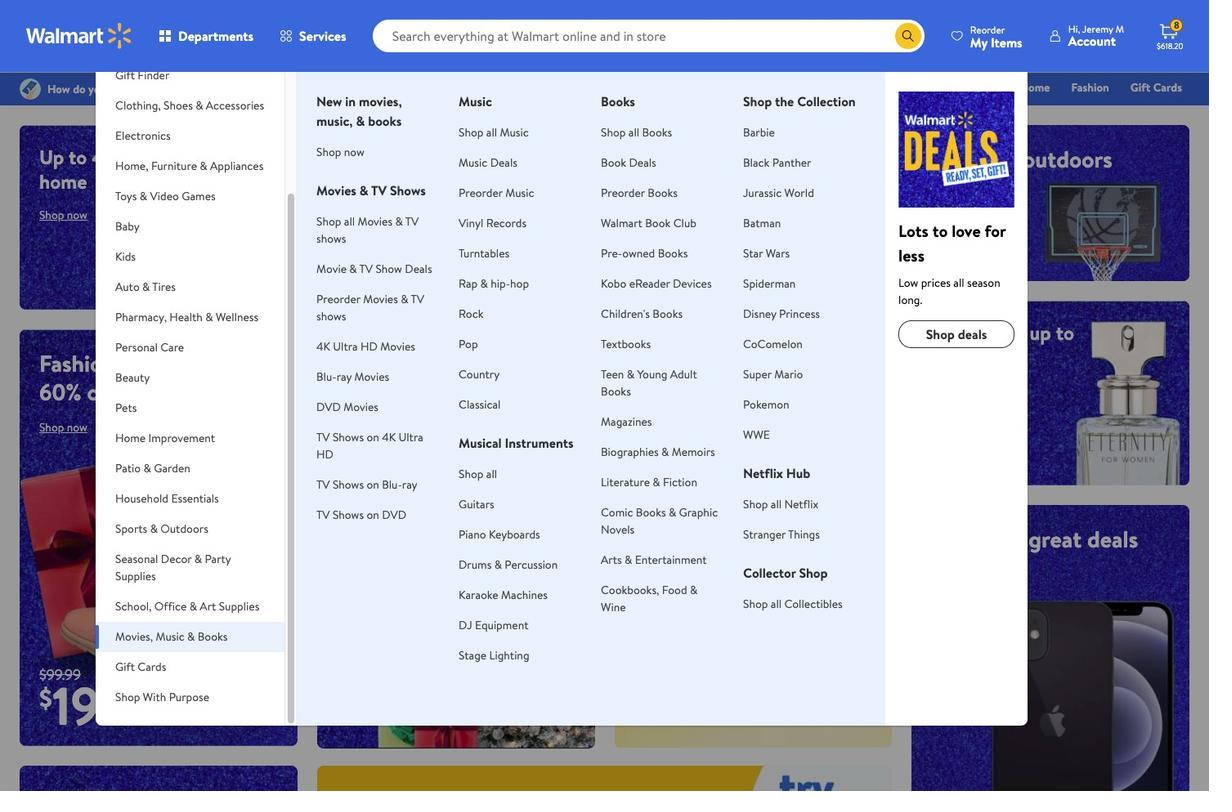 Task type: vqa. For each thing, say whether or not it's contained in the screenshot.
the bottommost 'want'
no



Task type: locate. For each thing, give the bounding box(es) containing it.
4k up tv shows on blu-ray link
[[382, 429, 396, 446]]

finder left the
[[725, 79, 757, 96]]

shop up the movie
[[317, 214, 341, 230]]

4k ultra hd movies link
[[317, 339, 416, 355]]

movie
[[317, 261, 347, 277]]

0 horizontal spatial fashion
[[39, 348, 115, 379]]

home for home improvement
[[115, 430, 146, 447]]

up inside fashion gifts up to 60% off
[[172, 348, 198, 379]]

$99.99 $ 19 99
[[39, 665, 127, 743]]

2 vertical spatial deals
[[1088, 524, 1139, 555]]

tv shows on dvd link
[[317, 507, 407, 524]]

movies down movies & tv shows
[[358, 214, 393, 230]]

shows up the movie
[[317, 231, 346, 247]]

1 vertical spatial sports
[[115, 521, 147, 537]]

0 horizontal spatial shop all link
[[459, 466, 497, 483]]

0 vertical spatial ultra
[[333, 339, 358, 355]]

0 horizontal spatial cards
[[138, 659, 166, 676]]

0 vertical spatial deals
[[932, 172, 983, 204]]

up to 40% off home
[[39, 143, 160, 196]]

1 vertical spatial dvd
[[382, 507, 407, 524]]

0 vertical spatial book
[[601, 155, 627, 171]]

& down movies & tv shows
[[395, 214, 403, 230]]

musical
[[459, 434, 502, 452]]

1 horizontal spatial up
[[1030, 319, 1052, 347]]

0 horizontal spatial finder
[[138, 67, 170, 83]]

1 horizontal spatial electronics
[[878, 79, 934, 96]]

1 horizontal spatial essentials
[[632, 79, 681, 96]]

1 vertical spatial home
[[115, 430, 146, 447]]

gift up clothing,
[[115, 67, 135, 83]]

show
[[376, 261, 402, 277]]

fashion inside "link"
[[1072, 79, 1110, 96]]

batman link
[[744, 215, 781, 232]]

1 horizontal spatial book
[[646, 215, 671, 232]]

0 vertical spatial supplies
[[115, 569, 156, 585]]

shop all books
[[601, 124, 673, 141]]

collection
[[798, 92, 856, 110]]

& left memoirs
[[662, 444, 669, 461]]

to
[[69, 143, 87, 171], [933, 220, 948, 242], [1057, 319, 1075, 347], [203, 348, 224, 379], [366, 487, 385, 514], [669, 487, 690, 518]]

1 vertical spatial 4k
[[382, 429, 396, 446]]

deals for top
[[1088, 524, 1139, 555]]

1 horizontal spatial ultra
[[399, 429, 424, 446]]

to inside "up to 40% off home"
[[69, 143, 87, 171]]

2 horizontal spatial preorder
[[601, 185, 645, 201]]

0 vertical spatial 4k
[[317, 339, 331, 355]]

& inside 'dropdown button'
[[205, 309, 213, 326]]

beauty
[[115, 370, 150, 386]]

shop left the
[[744, 92, 772, 110]]

1 vertical spatial hd
[[317, 447, 334, 463]]

literature & fiction link
[[601, 474, 698, 491]]

books up shop all books on the top of the page
[[601, 92, 636, 110]]

tv down movies & tv shows
[[406, 214, 419, 230]]

wwe
[[744, 427, 771, 443]]

preorder movies & tv shows
[[317, 291, 425, 325]]

music up shop all music
[[459, 92, 492, 110]]

walmart book club link
[[601, 215, 697, 232]]

on
[[367, 429, 379, 446], [367, 477, 379, 493], [367, 507, 379, 524]]

shows inside shop all movies & tv shows
[[317, 231, 346, 247]]

& inside "dropdown button"
[[150, 521, 158, 537]]

to inside the lots to love for less low prices all season long.
[[933, 220, 948, 242]]

0 horizontal spatial preorder
[[317, 291, 361, 308]]

1 horizontal spatial shop all link
[[634, 530, 673, 546]]

books
[[368, 112, 402, 130]]

gift finder up clothing,
[[115, 67, 170, 83]]

shop all link up guitars link
[[459, 466, 497, 483]]

off inside fashion gifts up to 60% off
[[87, 376, 117, 408]]

0 vertical spatial fashion
[[1072, 79, 1110, 96]]

& right health
[[205, 309, 213, 326]]

finder inside dropdown button
[[138, 67, 170, 83]]

& inside preorder movies & tv shows
[[401, 291, 409, 308]]

now for up to 40% off home
[[67, 207, 87, 223]]

1 horizontal spatial home
[[1021, 79, 1051, 96]]

1 horizontal spatial 50%
[[932, 344, 968, 371]]

50% inside up to 50% off seasonal decor
[[389, 487, 425, 514]]

1 horizontal spatial netflix
[[785, 497, 819, 513]]

gift up walmart+
[[1131, 79, 1151, 96]]

school, office & art supplies button
[[96, 592, 285, 623]]

graphic
[[679, 505, 718, 521]]

1 horizontal spatial blu-
[[382, 477, 402, 493]]

pokemon link
[[744, 397, 790, 413]]

was dollar $99.99, now dollar 19.99 group
[[20, 665, 127, 747]]

the
[[776, 92, 795, 110]]

0 vertical spatial shop all
[[459, 466, 497, 483]]

shop now up tv shows on 4k ultra hd link
[[356, 399, 419, 420]]

0 vertical spatial cards
[[1154, 79, 1183, 96]]

my
[[971, 33, 988, 51]]

book left club
[[646, 215, 671, 232]]

gift inside gift cards registry
[[1131, 79, 1151, 96]]

& right toys
[[140, 188, 147, 205]]

machines
[[501, 587, 548, 604]]

0 horizontal spatial supplies
[[115, 569, 156, 585]]

supplies right art
[[219, 599, 260, 615]]

shop now link down music,
[[317, 144, 365, 160]]

shows inside tv shows on 4k ultra hd
[[333, 429, 364, 446]]

movies, music & books image
[[899, 92, 1015, 208]]

& up "shop all movies & tv shows" link
[[360, 182, 369, 200]]

3 on from the top
[[367, 507, 379, 524]]

essentials up shop all books link
[[632, 79, 681, 96]]

& down "show"
[[401, 291, 409, 308]]

1 vertical spatial electronics
[[115, 128, 171, 144]]

gifts
[[121, 348, 167, 379]]

blu- up tv shows on dvd
[[382, 477, 402, 493]]

shop inside shop all movies & tv shows
[[317, 214, 341, 230]]

up inside "fragrances up to 50% off"
[[1030, 319, 1052, 347]]

tv down dvd movies link
[[317, 429, 330, 446]]

shop now link for new in movies, music, & books
[[317, 144, 365, 160]]

0 horizontal spatial home
[[115, 430, 146, 447]]

off inside up to 50% off seasonal decor
[[430, 487, 456, 514]]

2 on from the top
[[367, 477, 379, 493]]

black panther
[[744, 155, 812, 171]]

1 vertical spatial fashion
[[39, 348, 115, 379]]

off left guitars
[[430, 487, 456, 514]]

on down tv shows on blu-ray link
[[367, 507, 379, 524]]

up inside up to 50% off seasonal decor
[[337, 487, 362, 514]]

shows down tv shows on blu-ray
[[333, 507, 364, 524]]

gift finder for gift finder link
[[702, 79, 757, 96]]

Search search field
[[373, 20, 925, 52]]

& right grocery
[[622, 79, 629, 96]]

shop all link up "arts & entertainment"
[[634, 530, 673, 546]]

0 vertical spatial hd
[[361, 339, 378, 355]]

0 vertical spatial sports
[[932, 143, 997, 175]]

on for blu-
[[367, 477, 379, 493]]

shows for tv shows on dvd
[[333, 507, 364, 524]]

0 horizontal spatial essentials
[[171, 491, 219, 507]]

1 horizontal spatial preorder
[[459, 185, 503, 201]]

on for 4k
[[367, 429, 379, 446]]

dj equipment link
[[459, 618, 529, 634]]

supplies for seasonal decor & party supplies
[[115, 569, 156, 585]]

cards for gift cards registry
[[1154, 79, 1183, 96]]

walmart+ link
[[1127, 101, 1190, 119]]

4k up blu-ray movies
[[317, 339, 331, 355]]

0 horizontal spatial dvd
[[317, 399, 341, 416]]

wwe link
[[744, 427, 771, 443]]

0 horizontal spatial electronics
[[115, 128, 171, 144]]

debit
[[1085, 102, 1113, 119]]

tech,
[[973, 524, 1024, 555]]

deals up preorder books link
[[629, 155, 657, 171]]

1 on from the top
[[367, 429, 379, 446]]

stage lighting
[[459, 648, 530, 664]]

gift for gift cards dropdown button
[[115, 659, 135, 676]]

& right the movie
[[350, 261, 357, 277]]

up inside "up to 40% off home"
[[39, 143, 64, 171]]

sports up seasonal
[[115, 521, 147, 537]]

accessories
[[206, 97, 264, 114]]

guitars
[[459, 497, 495, 513]]

clothing, shoes & accessories button
[[96, 91, 285, 121]]

1 vertical spatial cards
[[138, 659, 166, 676]]

preorder up walmart
[[601, 185, 645, 201]]

cookbooks, food & wine
[[601, 582, 698, 616]]

decor
[[161, 551, 192, 568]]

fashion inside fashion gifts up to 60% off
[[39, 348, 115, 379]]

personal
[[115, 339, 158, 356]]

lots
[[899, 220, 929, 242]]

1 vertical spatial shows
[[317, 308, 346, 325]]

0 horizontal spatial gift finder
[[115, 67, 170, 83]]

shows for tv shows on 4k ultra hd
[[333, 429, 364, 446]]

up
[[1030, 319, 1052, 347], [172, 348, 198, 379]]

gift finder inside dropdown button
[[115, 67, 170, 83]]

electronics inside "link"
[[878, 79, 934, 96]]

all right prices
[[954, 275, 965, 291]]

literature & fiction
[[601, 474, 698, 491]]

preorder down music deals
[[459, 185, 503, 201]]

to inside fashion gifts up to 60% off
[[203, 348, 224, 379]]

0 vertical spatial dvd
[[317, 399, 341, 416]]

off inside "up to 40% off home"
[[134, 143, 160, 171]]

0 vertical spatial 50%
[[932, 344, 968, 371]]

supplies for school, office & art supplies
[[219, 599, 260, 615]]

0 vertical spatial shows
[[317, 231, 346, 247]]

black panther link
[[744, 155, 812, 171]]

0 horizontal spatial sports
[[115, 521, 147, 537]]

books down kobo ereader devices link
[[653, 306, 683, 322]]

books down art
[[198, 629, 228, 645]]

ray up dvd movies
[[337, 369, 352, 385]]

shop now down music,
[[317, 144, 365, 160]]

preorder inside preorder movies & tv shows
[[317, 291, 361, 308]]

dvd
[[317, 399, 341, 416], [382, 507, 407, 524]]

up to 65% off
[[634, 487, 772, 518]]

1 shows from the top
[[317, 231, 346, 247]]

now down 60%
[[67, 420, 87, 436]]

1 horizontal spatial hd
[[361, 339, 378, 355]]

shop up music deals
[[459, 124, 484, 141]]

to for up to 40% off home
[[69, 143, 87, 171]]

0 horizontal spatial hd
[[317, 447, 334, 463]]

fashion up one debit
[[1072, 79, 1110, 96]]

percussion
[[505, 557, 558, 573]]

1 horizontal spatial supplies
[[219, 599, 260, 615]]

netflix hub
[[744, 465, 811, 483]]

home inside dropdown button
[[115, 430, 146, 447]]

piano keyboards link
[[459, 527, 541, 543]]

walmart image
[[26, 23, 133, 49]]

supplies inside the seasonal decor & party supplies
[[115, 569, 156, 585]]

0 horizontal spatial 50%
[[389, 487, 425, 514]]

& left the party
[[194, 551, 202, 568]]

season
[[968, 275, 1001, 291]]

toys & video games button
[[96, 182, 285, 212]]

50%
[[932, 344, 968, 371], [389, 487, 425, 514]]

1 horizontal spatial up
[[337, 487, 362, 514]]

prices
[[922, 275, 951, 291]]

all for shop all netflix link
[[771, 497, 782, 513]]

finder up clothing,
[[138, 67, 170, 83]]

2 horizontal spatial deals
[[629, 155, 657, 171]]

0 vertical spatial netflix
[[744, 465, 784, 483]]

tv down the movie & tv show deals
[[411, 291, 425, 308]]

1 horizontal spatial fashion
[[1072, 79, 1110, 96]]

hi,
[[1069, 22, 1081, 36]]

toy
[[955, 79, 972, 96]]

99
[[101, 679, 127, 711]]

deals up the love
[[932, 172, 983, 204]]

up
[[39, 143, 64, 171], [337, 487, 362, 514], [634, 487, 663, 518]]

1 vertical spatial deals
[[959, 326, 988, 344]]

teen & young adult books link
[[601, 366, 698, 400]]

deals inside sports & outdoors deals
[[932, 172, 983, 204]]

fashion for fashion
[[1072, 79, 1110, 96]]

all down movies & tv shows
[[344, 214, 355, 230]]

$99.99
[[39, 665, 81, 685]]

hd inside tv shows on 4k ultra hd
[[317, 447, 334, 463]]

0 vertical spatial essentials
[[632, 79, 681, 96]]

books inside comic books & graphic novels
[[636, 505, 666, 521]]

sports inside "dropdown button"
[[115, 521, 147, 537]]

toy shop link
[[948, 79, 1007, 97]]

0 vertical spatial ray
[[337, 369, 352, 385]]

sports down the registry
[[932, 143, 997, 175]]

all inside shop all movies & tv shows
[[344, 214, 355, 230]]

preorder books
[[601, 185, 678, 201]]

2 vertical spatial on
[[367, 507, 379, 524]]

ultra up blu-ray movies link
[[333, 339, 358, 355]]

up right 'fragrances'
[[1030, 319, 1052, 347]]

preorder music
[[459, 185, 535, 201]]

off down shop deals
[[973, 344, 999, 371]]

1 horizontal spatial ray
[[402, 477, 418, 493]]

0 vertical spatial home
[[1021, 79, 1051, 96]]

books down "teen" on the top of the page
[[601, 384, 631, 400]]

up for up to 40% off home
[[39, 143, 64, 171]]

cards inside gift cards registry
[[1154, 79, 1183, 96]]

1 vertical spatial essentials
[[171, 491, 219, 507]]

music down office
[[156, 629, 185, 645]]

gift cards
[[115, 659, 166, 676]]

fashion for fashion gifts up to 60% off
[[39, 348, 115, 379]]

shows up 4k ultra hd movies
[[317, 308, 346, 325]]

netflix
[[744, 465, 784, 483], [785, 497, 819, 513]]

to for lots to love for less low prices all season long.
[[933, 220, 948, 242]]

0 vertical spatial electronics
[[878, 79, 934, 96]]

2 horizontal spatial up
[[634, 487, 663, 518]]

to inside up to 50% off seasonal decor
[[366, 487, 385, 514]]

1 vertical spatial ray
[[402, 477, 418, 493]]

shows up tv shows on dvd link
[[333, 477, 364, 493]]

electronics inside dropdown button
[[115, 128, 171, 144]]

preorder books link
[[601, 185, 678, 201]]

& inside teen & young adult books
[[627, 366, 635, 383]]

barbie
[[744, 124, 775, 141]]

0 vertical spatial on
[[367, 429, 379, 446]]

music inside dropdown button
[[156, 629, 185, 645]]

0 horizontal spatial up
[[172, 348, 198, 379]]

shop now link left for
[[932, 215, 980, 232]]

office
[[154, 599, 187, 615]]

& right arts
[[625, 552, 633, 569]]

sports for sports & outdoors deals
[[932, 143, 997, 175]]

sports
[[932, 143, 997, 175], [115, 521, 147, 537]]

1 vertical spatial supplies
[[219, 599, 260, 615]]

biographies
[[601, 444, 659, 461]]

health
[[170, 309, 203, 326]]

on inside tv shows on 4k ultra hd
[[367, 429, 379, 446]]

tv inside shop all movies & tv shows
[[406, 214, 419, 230]]

preorder down the movie
[[317, 291, 361, 308]]

& right food
[[690, 582, 698, 599]]

0 horizontal spatial book
[[601, 155, 627, 171]]

1 horizontal spatial deals
[[491, 155, 518, 171]]

& left the outdoors
[[150, 521, 158, 537]]

gift finder up barbie link
[[702, 79, 757, 96]]

netflix left hub
[[744, 465, 784, 483]]

1 horizontal spatial sports
[[932, 143, 997, 175]]

cards up with
[[138, 659, 166, 676]]

1 horizontal spatial cards
[[1154, 79, 1183, 96]]

0 horizontal spatial shop all
[[459, 466, 497, 483]]

home up patio
[[115, 430, 146, 447]]

grocery
[[579, 79, 619, 96]]

fashion gifts up to 60% off
[[39, 348, 224, 408]]

all down collector at the right
[[771, 596, 782, 613]]

fashion
[[1072, 79, 1110, 96], [39, 348, 115, 379]]

netflix up things
[[785, 497, 819, 513]]

movies down preorder movies & tv shows link on the top left of the page
[[381, 339, 416, 355]]

Walmart Site-Wide search field
[[373, 20, 925, 52]]

preorder for books
[[601, 185, 645, 201]]

2 shows from the top
[[317, 308, 346, 325]]

shop all netflix link
[[744, 497, 819, 513]]

up right gifts
[[172, 348, 198, 379]]

on down dvd movies
[[367, 429, 379, 446]]

stranger
[[744, 527, 786, 543]]

tv shows on 4k ultra hd link
[[317, 429, 424, 463]]

1 vertical spatial 50%
[[389, 487, 425, 514]]

shop now link
[[317, 144, 365, 160], [39, 207, 87, 223], [932, 215, 980, 232], [337, 390, 438, 429], [39, 420, 87, 436]]

0 vertical spatial blu-
[[317, 369, 337, 385]]

dvd down blu-ray movies link
[[317, 399, 341, 416]]

shop all up guitars link
[[459, 466, 497, 483]]

deals right "show"
[[405, 261, 432, 277]]

gift finder for gift finder dropdown button
[[115, 67, 170, 83]]

& inside sports & outdoors deals
[[1002, 143, 1018, 175]]

books inside teen & young adult books
[[601, 384, 631, 400]]

supplies
[[115, 569, 156, 585], [219, 599, 260, 615]]

all for shop all collectibles link
[[771, 596, 782, 613]]

preorder movies & tv shows link
[[317, 291, 425, 325]]

reorder
[[971, 22, 1006, 36]]

sports inside sports & outdoors deals
[[932, 143, 997, 175]]

ultra up tv shows on blu-ray
[[399, 429, 424, 446]]

deals right 'great'
[[1088, 524, 1139, 555]]

tv up "shop all movies & tv shows" link
[[371, 182, 387, 200]]

shop now down 60%
[[39, 420, 87, 436]]

movies, music & books button
[[96, 623, 285, 653]]

gift cards link
[[1124, 79, 1190, 97]]

deals for sports
[[932, 172, 983, 204]]

on for dvd
[[367, 507, 379, 524]]

sports & outdoors
[[115, 521, 208, 537]]

& left art
[[190, 599, 197, 615]]

shop now link down 60%
[[39, 420, 87, 436]]

to for up to 65% off
[[669, 487, 690, 518]]

departments
[[178, 27, 254, 45]]

hd up tv shows on blu-ray link
[[317, 447, 334, 463]]

for
[[985, 220, 1006, 242]]

1 vertical spatial book
[[646, 215, 671, 232]]

1 vertical spatial on
[[367, 477, 379, 493]]

love
[[952, 220, 981, 242]]

1 horizontal spatial finder
[[725, 79, 757, 96]]

drums
[[459, 557, 492, 573]]

preorder for movies & tv shows
[[317, 291, 361, 308]]

$
[[39, 680, 52, 716]]

1 vertical spatial shop all
[[634, 530, 673, 546]]

1 vertical spatial ultra
[[399, 429, 424, 446]]

shop all link
[[459, 466, 497, 483], [634, 530, 673, 546]]

cards inside dropdown button
[[138, 659, 166, 676]]

finder for gift finder dropdown button
[[138, 67, 170, 83]]

now for sports & outdoors deals
[[960, 215, 980, 232]]

shop now for up to 40% off home
[[39, 207, 87, 223]]

arts & entertainment link
[[601, 552, 707, 569]]

shop now link for up to 40% off home
[[39, 207, 87, 223]]

household
[[115, 491, 169, 507]]

dvd down tv shows on blu-ray link
[[382, 507, 407, 524]]

off up "stranger"
[[742, 487, 772, 518]]

finder for gift finder link
[[725, 79, 757, 96]]

4k inside tv shows on 4k ultra hd
[[382, 429, 396, 446]]

0 horizontal spatial up
[[39, 143, 64, 171]]

hip-
[[491, 276, 510, 292]]

drums & percussion link
[[459, 557, 558, 573]]

1 horizontal spatial gift finder
[[702, 79, 757, 96]]

1 horizontal spatial 4k
[[382, 429, 396, 446]]



Task type: describe. For each thing, give the bounding box(es) containing it.
0 vertical spatial shop all link
[[459, 466, 497, 483]]

& down school, office & art supplies dropdown button
[[187, 629, 195, 645]]

shop up "arts & entertainment"
[[634, 530, 659, 546]]

party
[[205, 551, 231, 568]]

music up music deals
[[500, 124, 529, 141]]

now up tv shows on 4k ultra hd
[[392, 399, 419, 420]]

0 horizontal spatial ray
[[337, 369, 352, 385]]

collector shop
[[744, 564, 828, 582]]

up for up to 65% off
[[634, 487, 663, 518]]

arts & entertainment
[[601, 552, 707, 569]]

dvd movies link
[[317, 399, 379, 416]]

black
[[744, 155, 770, 171]]

essentials inside dropdown button
[[171, 491, 219, 507]]

low
[[899, 275, 919, 291]]

& inside dropdown button
[[144, 461, 151, 477]]

lots to love for less low prices all season long.
[[899, 220, 1006, 308]]

1 horizontal spatial shop all
[[634, 530, 673, 546]]

all for the shop all music link in the top left of the page
[[487, 124, 497, 141]]

barbie link
[[744, 124, 775, 141]]

pets button
[[96, 393, 285, 424]]

shop now link for sports & outdoors deals
[[932, 215, 980, 232]]

all up entertainment
[[662, 530, 673, 546]]

spiderman
[[744, 276, 796, 292]]

deals for music
[[491, 155, 518, 171]]

sports & outdoors button
[[96, 515, 285, 545]]

auto & tires button
[[96, 272, 285, 303]]

appliances
[[210, 158, 264, 174]]

movies inside shop all movies & tv shows
[[358, 214, 393, 230]]

off inside "fragrances up to 50% off"
[[973, 344, 999, 371]]

shop now for sports & outdoors deals
[[932, 215, 980, 232]]

preorder music link
[[459, 185, 535, 201]]

shows up shop all movies & tv shows
[[390, 182, 426, 200]]

tv left "show"
[[360, 261, 373, 277]]

musical instruments
[[459, 434, 574, 452]]

rap & hip-hop link
[[459, 276, 529, 292]]

cocomelon
[[744, 336, 803, 353]]

deals for books
[[629, 155, 657, 171]]

shop right christmas
[[832, 79, 857, 96]]

pharmacy,
[[115, 309, 167, 326]]

shows inside preorder movies & tv shows
[[317, 308, 346, 325]]

pre-owned books link
[[601, 245, 688, 262]]

0 horizontal spatial ultra
[[333, 339, 358, 355]]

shop up "stranger"
[[744, 497, 769, 513]]

shop right lots
[[932, 215, 957, 232]]

stage lighting link
[[459, 648, 530, 664]]

tv up tv shows on dvd link
[[317, 477, 330, 493]]

grocery & essentials link
[[572, 79, 688, 97]]

search icon image
[[902, 29, 915, 43]]

to inside "fragrances up to 50% off"
[[1057, 319, 1075, 347]]

& left fiction
[[653, 474, 661, 491]]

shop the collection
[[744, 92, 856, 110]]

furniture
[[151, 158, 197, 174]]

baby button
[[96, 212, 285, 242]]

electronics for electronics dropdown button
[[115, 128, 171, 144]]

to for up to 50% off seasonal decor
[[366, 487, 385, 514]]

art
[[200, 599, 216, 615]]

cards for gift cards
[[138, 659, 166, 676]]

sports for sports & outdoors
[[115, 521, 147, 537]]

pre-
[[601, 245, 623, 262]]

shop down collector at the right
[[744, 596, 769, 613]]

shows for tv shows on blu-ray
[[333, 477, 364, 493]]

tv inside preorder movies & tv shows
[[411, 291, 425, 308]]

shop up book deals
[[601, 124, 626, 141]]

seasonal decor & party supplies button
[[96, 545, 285, 592]]

children's books link
[[601, 306, 683, 322]]

clothing,
[[115, 97, 161, 114]]

jurassic
[[744, 185, 782, 201]]

food
[[662, 582, 688, 599]]

8
[[1175, 18, 1180, 32]]

gift finder link
[[695, 79, 765, 97]]

movies, music & books
[[115, 629, 228, 645]]

star wars
[[744, 245, 790, 262]]

1 horizontal spatial dvd
[[382, 507, 407, 524]]

shop up tv shows on 4k ultra hd link
[[356, 399, 389, 420]]

disney princess link
[[744, 306, 821, 322]]

games
[[182, 188, 216, 205]]

stage
[[459, 648, 487, 664]]

all inside the lots to love for less low prices all season long.
[[954, 275, 965, 291]]

batman
[[744, 215, 781, 232]]

textbooks
[[601, 336, 651, 353]]

biographies & memoirs link
[[601, 444, 716, 461]]

movies inside preorder movies & tv shows
[[363, 291, 398, 308]]

gift for gift finder link
[[702, 79, 722, 96]]

pets
[[115, 400, 137, 416]]

movies down 4k ultra hd movies link at left top
[[355, 369, 390, 385]]

comic books & graphic novels
[[601, 505, 718, 538]]

now down music,
[[344, 144, 365, 160]]

1 vertical spatial blu-
[[382, 477, 402, 493]]

books up book deals
[[643, 124, 673, 141]]

shop down music,
[[317, 144, 341, 160]]

& right rap
[[481, 276, 488, 292]]

music down shop all music
[[459, 155, 488, 171]]

0 horizontal spatial blu-
[[317, 369, 337, 385]]

books up walmart book club 'link'
[[648, 185, 678, 201]]

0 horizontal spatial 4k
[[317, 339, 331, 355]]

christmas shop link
[[771, 79, 864, 97]]

vinyl
[[459, 215, 484, 232]]

tv left seasonal at the left of page
[[317, 507, 330, 524]]

fragrances up to 50% off
[[932, 319, 1075, 371]]

shop up collectibles
[[800, 564, 828, 582]]

& inside comic books & graphic novels
[[669, 505, 677, 521]]

account
[[1069, 32, 1117, 50]]

all for shop all books link
[[629, 124, 640, 141]]

& inside the seasonal decor & party supplies
[[194, 551, 202, 568]]

music up records
[[506, 185, 535, 201]]

& inside 'new in movies, music, & books'
[[356, 112, 365, 130]]

shop now link up tv shows on 4k ultra hd link
[[337, 390, 438, 429]]

up for up to 50% off seasonal decor
[[337, 487, 362, 514]]

$618.20
[[1158, 40, 1184, 52]]

books inside dropdown button
[[198, 629, 228, 645]]

50% inside "fragrances up to 50% off"
[[932, 344, 968, 371]]

& inside shop all movies & tv shows
[[395, 214, 403, 230]]

karaoke
[[459, 587, 499, 604]]

pop
[[459, 336, 478, 353]]

off for up to 65% off
[[742, 487, 772, 518]]

tv shows on blu-ray
[[317, 477, 418, 493]]

rock
[[459, 306, 484, 322]]

top tech, great deals
[[932, 524, 1139, 555]]

owned
[[623, 245, 655, 262]]

all for "shop all movies & tv shows" link
[[344, 214, 355, 230]]

& right shoes
[[196, 97, 203, 114]]

sports & outdoors deals
[[932, 143, 1113, 204]]

0 horizontal spatial deals
[[405, 261, 432, 277]]

shop now link for fashion gifts up to 60% off
[[39, 420, 87, 436]]

in
[[345, 92, 356, 110]]

shop down prices
[[927, 326, 955, 344]]

& inside cookbooks, food & wine
[[690, 582, 698, 599]]

& right 'furniture'
[[200, 158, 208, 174]]

one debit link
[[1050, 101, 1120, 119]]

home improvement button
[[96, 424, 285, 454]]

children's
[[601, 306, 650, 322]]

shop down home
[[39, 207, 64, 223]]

kids button
[[96, 242, 285, 272]]

now for fashion gifts up to 60% off
[[67, 420, 87, 436]]

off for up to 50% off seasonal decor
[[430, 487, 456, 514]]

home, furniture & appliances button
[[96, 151, 285, 182]]

& left tires
[[142, 279, 150, 295]]

walmart book club
[[601, 215, 697, 232]]

off for up to 40% off home
[[134, 143, 160, 171]]

movies up shop all movies & tv shows
[[317, 182, 357, 200]]

new in movies, music, & books
[[317, 92, 402, 130]]

8 $618.20
[[1158, 18, 1184, 52]]

karaoke machines
[[459, 587, 548, 604]]

shop right toy
[[974, 79, 999, 96]]

books down club
[[658, 245, 688, 262]]

baby
[[115, 218, 140, 235]]

1 vertical spatial shop all link
[[634, 530, 673, 546]]

turntables link
[[459, 245, 510, 262]]

gift for gift finder dropdown button
[[115, 67, 135, 83]]

1 vertical spatial netflix
[[785, 497, 819, 513]]

0 horizontal spatial netflix
[[744, 465, 784, 483]]

walmart+
[[1134, 102, 1183, 119]]

biographies & memoirs
[[601, 444, 716, 461]]

movies down blu-ray movies link
[[344, 399, 379, 416]]

ultra inside tv shows on 4k ultra hd
[[399, 429, 424, 446]]

with
[[143, 690, 166, 706]]

electronics for electronics "link"
[[878, 79, 934, 96]]

tv inside tv shows on 4k ultra hd
[[317, 429, 330, 446]]

turntables
[[459, 245, 510, 262]]

household essentials button
[[96, 484, 285, 515]]

ereader
[[630, 276, 671, 292]]

world
[[785, 185, 815, 201]]

guitars link
[[459, 497, 495, 513]]

karaoke machines link
[[459, 587, 548, 604]]

music,
[[317, 112, 353, 130]]

devices
[[673, 276, 712, 292]]

gift cards button
[[96, 653, 285, 683]]

preorder for music
[[459, 185, 503, 201]]

garden
[[154, 461, 190, 477]]

shop with purpose
[[115, 690, 210, 706]]

home for home
[[1021, 79, 1051, 96]]

& right drums
[[495, 557, 502, 573]]

memoirs
[[672, 444, 716, 461]]

home
[[39, 168, 87, 196]]

shop up guitars link
[[459, 466, 484, 483]]

magazines link
[[601, 414, 652, 430]]

all for topmost shop all link
[[487, 466, 497, 483]]

shop down 60%
[[39, 420, 64, 436]]

hub
[[787, 465, 811, 483]]

shop inside dropdown button
[[115, 690, 140, 706]]

shop now for fashion gifts up to 60% off
[[39, 420, 87, 436]]

panther
[[773, 155, 812, 171]]



